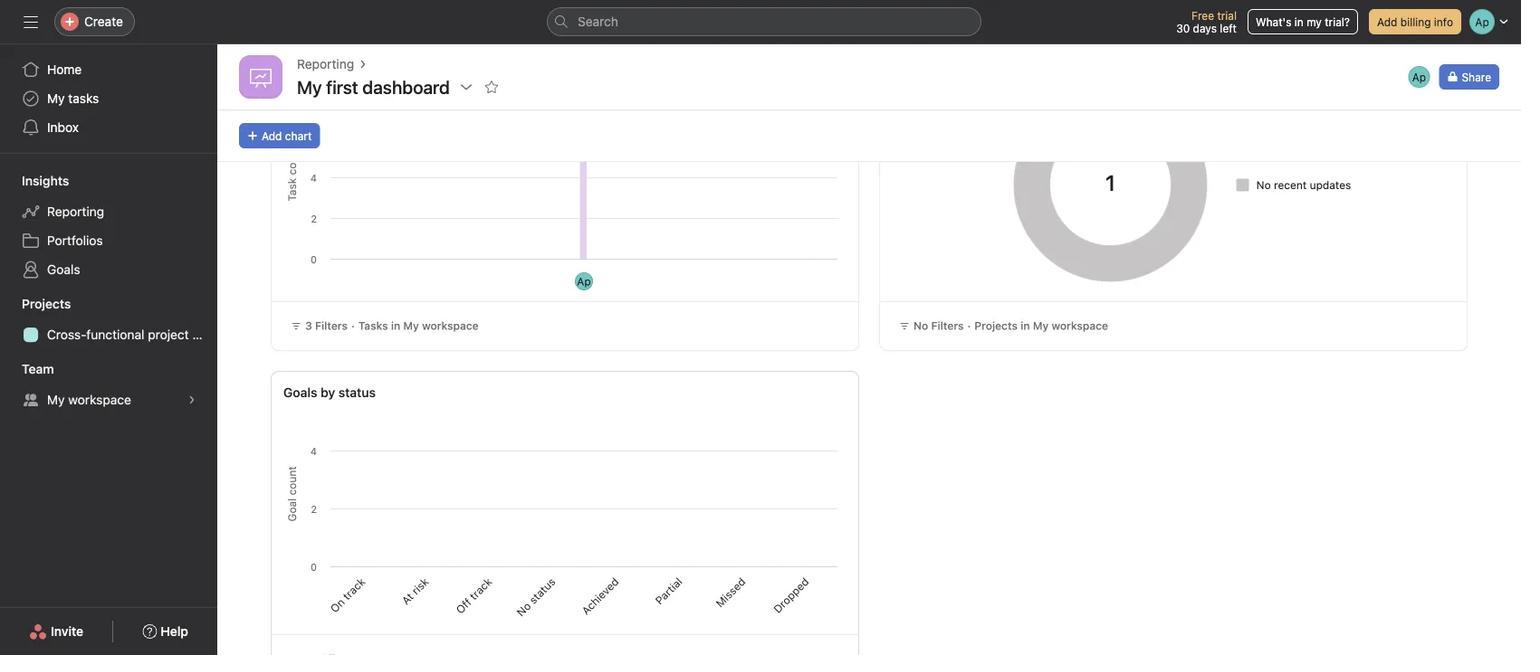 Task type: vqa. For each thing, say whether or not it's contained in the screenshot.
terryturtle85 / Maria 1:1 inside Starred element
no



Task type: locate. For each thing, give the bounding box(es) containing it.
projects for projects
[[22, 297, 71, 312]]

share button
[[1440, 64, 1500, 90]]

no for no filters
[[914, 320, 929, 332]]

1 horizontal spatial filters
[[932, 320, 964, 332]]

workspace
[[422, 320, 479, 332], [1052, 320, 1109, 332], [68, 393, 131, 408]]

projects inside dropdown button
[[22, 297, 71, 312]]

add billing info button
[[1370, 9, 1462, 34]]

0 vertical spatial projects
[[22, 297, 71, 312]]

projects for projects in my workspace
[[975, 320, 1018, 332]]

0 vertical spatial ap
[[1413, 71, 1427, 83]]

in right "no filters"
[[1021, 320, 1030, 332]]

2 filters from the left
[[932, 320, 964, 332]]

add left "chart"
[[262, 130, 282, 142]]

off
[[454, 596, 474, 617]]

no for no recent updates
[[1257, 179, 1272, 192]]

1 horizontal spatial track
[[467, 576, 495, 603]]

projects button
[[0, 295, 71, 313]]

1 horizontal spatial in
[[1021, 320, 1030, 332]]

inbox link
[[11, 113, 207, 142]]

0 horizontal spatial reporting
[[47, 204, 104, 219]]

projects up cross-
[[22, 297, 71, 312]]

on track
[[328, 576, 368, 616]]

1 horizontal spatial no
[[914, 320, 929, 332]]

0 vertical spatial goals
[[47, 262, 80, 277]]

by status
[[321, 385, 376, 400]]

1 vertical spatial add
[[262, 130, 282, 142]]

what's in my trial? button
[[1248, 9, 1359, 34]]

1 horizontal spatial goals
[[284, 385, 317, 400]]

add left the billing
[[1378, 15, 1398, 28]]

0 horizontal spatial filters
[[315, 320, 348, 332]]

in
[[1295, 15, 1304, 28], [391, 320, 401, 332], [1021, 320, 1030, 332]]

0 vertical spatial add
[[1378, 15, 1398, 28]]

track for on
[[340, 576, 368, 603]]

goals by status
[[284, 385, 376, 400]]

global element
[[0, 44, 217, 153]]

what's
[[1256, 15, 1292, 28]]

2 horizontal spatial workspace
[[1052, 320, 1109, 332]]

my workspace link
[[11, 386, 207, 415]]

home link
[[11, 55, 207, 84]]

in inside button
[[1295, 15, 1304, 28]]

0 vertical spatial no
[[1257, 179, 1272, 192]]

my inside my workspace link
[[47, 393, 65, 408]]

1 horizontal spatial workspace
[[422, 320, 479, 332]]

reporting up my first dashboard
[[297, 57, 354, 72]]

add inside button
[[1378, 15, 1398, 28]]

track inside on track
[[340, 576, 368, 603]]

1 vertical spatial reporting link
[[11, 197, 207, 226]]

reporting link
[[297, 54, 354, 74], [11, 197, 207, 226]]

search button
[[547, 7, 982, 36]]

3
[[305, 320, 312, 332]]

workspace for projects in my workspace
[[1052, 320, 1109, 332]]

free trial 30 days left
[[1177, 9, 1237, 34]]

0 horizontal spatial workspace
[[68, 393, 131, 408]]

workspace for tasks in my workspace
[[422, 320, 479, 332]]

0 horizontal spatial add
[[262, 130, 282, 142]]

2 track from the left
[[467, 576, 495, 603]]

1 horizontal spatial reporting link
[[297, 54, 354, 74]]

add
[[1378, 15, 1398, 28], [262, 130, 282, 142]]

add inside button
[[262, 130, 282, 142]]

1 vertical spatial projects
[[975, 320, 1018, 332]]

help
[[161, 625, 188, 640]]

updates
[[1310, 179, 1352, 192]]

track left the no status
[[467, 576, 495, 603]]

0 horizontal spatial projects
[[22, 297, 71, 312]]

track left at
[[340, 576, 368, 603]]

report image
[[250, 66, 272, 88]]

see details, my workspace image
[[187, 395, 197, 406]]

at
[[399, 591, 416, 608]]

filters for 3 filters
[[315, 320, 348, 332]]

in right "tasks"
[[391, 320, 401, 332]]

1 horizontal spatial add
[[1378, 15, 1398, 28]]

cross-
[[47, 327, 86, 342]]

goals left by status
[[284, 385, 317, 400]]

cross-functional project plan link
[[11, 321, 217, 350]]

info
[[1435, 15, 1454, 28]]

no recent updates
[[1257, 179, 1352, 192]]

filters
[[315, 320, 348, 332], [932, 320, 964, 332]]

1 vertical spatial reporting
[[47, 204, 104, 219]]

0 horizontal spatial goals
[[47, 262, 80, 277]]

1 horizontal spatial projects
[[975, 320, 1018, 332]]

trial?
[[1326, 15, 1351, 28]]

my workspace
[[47, 393, 131, 408]]

trial
[[1218, 9, 1237, 22]]

add for add billing info
[[1378, 15, 1398, 28]]

1 vertical spatial goals
[[284, 385, 317, 400]]

track inside off track
[[467, 576, 495, 603]]

0 horizontal spatial in
[[391, 320, 401, 332]]

share
[[1462, 71, 1492, 83]]

reporting link up my first dashboard
[[297, 54, 354, 74]]

ap inside button
[[1413, 71, 1427, 83]]

tasks in my workspace
[[359, 320, 479, 332]]

0 horizontal spatial ap
[[577, 275, 591, 288]]

projects
[[22, 297, 71, 312], [975, 320, 1018, 332]]

goals
[[47, 262, 80, 277], [284, 385, 317, 400]]

1 vertical spatial no
[[914, 320, 929, 332]]

in for what's
[[1295, 15, 1304, 28]]

show options image
[[459, 80, 474, 94]]

at risk
[[399, 576, 431, 608]]

2 vertical spatial no
[[514, 600, 534, 619]]

reporting up portfolios
[[47, 204, 104, 219]]

2 horizontal spatial no
[[1257, 179, 1272, 192]]

reporting link up portfolios
[[11, 197, 207, 226]]

1 track from the left
[[340, 576, 368, 603]]

goals inside the insights element
[[47, 262, 80, 277]]

tasks
[[68, 91, 99, 106]]

goals for goals
[[47, 262, 80, 277]]

invite
[[51, 625, 83, 640]]

0 horizontal spatial track
[[340, 576, 368, 603]]

my inside the my tasks link
[[47, 91, 65, 106]]

add to starred image
[[484, 80, 499, 94]]

goals down portfolios
[[47, 262, 80, 277]]

billing
[[1401, 15, 1432, 28]]

in left my
[[1295, 15, 1304, 28]]

no inside the no status
[[514, 600, 534, 619]]

no
[[1257, 179, 1272, 192], [914, 320, 929, 332], [514, 600, 534, 619]]

ap
[[1413, 71, 1427, 83], [577, 275, 591, 288]]

add billing info
[[1378, 15, 1454, 28]]

chart
[[285, 130, 312, 142]]

projects right "no filters"
[[975, 320, 1018, 332]]

goals link
[[11, 255, 207, 284]]

invite button
[[17, 616, 95, 649]]

1 horizontal spatial ap
[[1413, 71, 1427, 83]]

team button
[[0, 361, 54, 379]]

2 horizontal spatial in
[[1295, 15, 1304, 28]]

inbox
[[47, 120, 79, 135]]

insights element
[[0, 165, 217, 288]]

0 horizontal spatial reporting link
[[11, 197, 207, 226]]

reporting
[[297, 57, 354, 72], [47, 204, 104, 219]]

my
[[297, 76, 322, 97], [47, 91, 65, 106], [403, 320, 419, 332], [1033, 320, 1049, 332], [47, 393, 65, 408]]

track
[[340, 576, 368, 603], [467, 576, 495, 603]]

in for tasks
[[391, 320, 401, 332]]

0 vertical spatial reporting
[[297, 57, 354, 72]]

1 filters from the left
[[315, 320, 348, 332]]

plan
[[192, 327, 217, 342]]

my first dashboard
[[297, 76, 450, 97]]

dropped
[[771, 576, 812, 616]]

0 horizontal spatial no
[[514, 600, 534, 619]]

functional
[[86, 327, 144, 342]]

status
[[527, 576, 558, 607]]



Task type: describe. For each thing, give the bounding box(es) containing it.
free
[[1192, 9, 1215, 22]]

what's in my trial?
[[1256, 15, 1351, 28]]

create button
[[54, 7, 135, 36]]

no status
[[514, 576, 558, 619]]

portfolios link
[[11, 226, 207, 255]]

add for add chart
[[262, 130, 282, 142]]

3 filters
[[305, 320, 348, 332]]

add chart button
[[239, 123, 320, 149]]

portfolios
[[47, 233, 103, 248]]

filters for no filters
[[932, 320, 964, 332]]

help button
[[131, 616, 200, 649]]

ap button
[[1407, 64, 1433, 90]]

insights button
[[0, 172, 69, 190]]

no filters
[[914, 320, 964, 332]]

cross-functional project plan
[[47, 327, 217, 342]]

projects in my workspace
[[975, 320, 1109, 332]]

hide sidebar image
[[24, 14, 38, 29]]

my for my workspace
[[47, 393, 65, 408]]

team
[[22, 362, 54, 377]]

days
[[1194, 22, 1217, 34]]

no for no status
[[514, 600, 534, 619]]

1 vertical spatial ap
[[577, 275, 591, 288]]

create
[[84, 14, 123, 29]]

search
[[578, 14, 619, 29]]

0 vertical spatial reporting link
[[297, 54, 354, 74]]

in for projects
[[1021, 320, 1030, 332]]

missed
[[714, 576, 748, 610]]

1 horizontal spatial reporting
[[297, 57, 354, 72]]

achieved
[[579, 576, 622, 618]]

30
[[1177, 22, 1191, 34]]

projects element
[[0, 288, 217, 353]]

goals for goals by status
[[284, 385, 317, 400]]

off track
[[454, 576, 495, 617]]

my tasks
[[47, 91, 99, 106]]

search list box
[[547, 7, 982, 36]]

tasks
[[359, 320, 388, 332]]

on
[[328, 596, 347, 616]]

risk
[[409, 576, 431, 598]]

reporting inside the insights element
[[47, 204, 104, 219]]

my for my first dashboard
[[297, 76, 322, 97]]

partial
[[653, 576, 685, 608]]

my for my tasks
[[47, 91, 65, 106]]

project
[[148, 327, 189, 342]]

teams element
[[0, 353, 217, 419]]

home
[[47, 62, 82, 77]]

recent
[[1275, 179, 1307, 192]]

insights
[[22, 173, 69, 188]]

workspace inside teams "element"
[[68, 393, 131, 408]]

my tasks link
[[11, 84, 207, 113]]

my
[[1307, 15, 1322, 28]]

first dashboard
[[326, 76, 450, 97]]

track for off
[[467, 576, 495, 603]]

add chart
[[262, 130, 312, 142]]

left
[[1221, 22, 1237, 34]]



